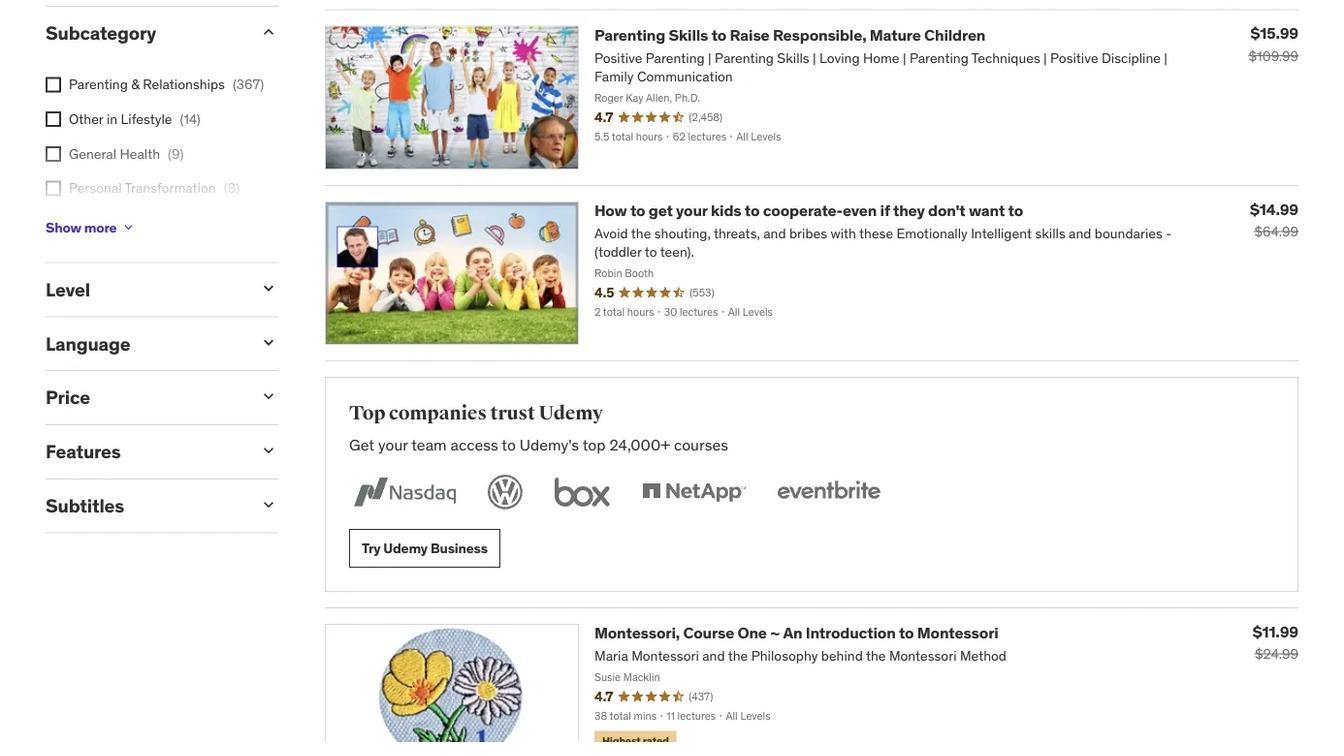 Task type: locate. For each thing, give the bounding box(es) containing it.
small image
[[259, 279, 278, 299], [259, 496, 278, 515]]

2 vertical spatial xsmall image
[[121, 220, 136, 236]]

other up academics
[[69, 214, 103, 232]]

1 horizontal spatial &
[[178, 214, 186, 232]]

parenting left the skills
[[594, 25, 665, 45]]

0 vertical spatial udemy
[[539, 403, 603, 426]]

children
[[924, 25, 986, 45]]

udemy inside top companies trust udemy get your team access to udemy's top 24,000+ courses
[[539, 403, 603, 426]]

1 vertical spatial in
[[107, 214, 118, 232]]

how
[[594, 201, 627, 221]]

xsmall image left general
[[46, 147, 61, 162]]

2 small image from the top
[[259, 496, 278, 515]]

&
[[131, 76, 140, 94], [178, 214, 186, 232]]

an
[[783, 624, 802, 644]]

1 vertical spatial xsmall image
[[46, 181, 61, 197]]

xsmall image for parenting
[[46, 78, 61, 93]]

eventbrite image
[[773, 472, 884, 515]]

0 vertical spatial parenting
[[594, 25, 665, 45]]

small image
[[259, 23, 278, 42], [259, 334, 278, 353], [259, 388, 278, 407], [259, 442, 278, 461]]

your inside top companies trust udemy get your team access to udemy's top 24,000+ courses
[[378, 435, 408, 455]]

in
[[107, 111, 118, 128], [107, 214, 118, 232]]

0 horizontal spatial parenting
[[69, 76, 128, 94]]

& up other in lifestyle (14)
[[131, 76, 140, 94]]

personal
[[69, 180, 122, 197]]

parenting & relationships (367)
[[69, 76, 264, 94]]

skills
[[669, 25, 708, 45]]

0 vertical spatial xsmall image
[[46, 112, 61, 128]]

other up general
[[69, 111, 103, 128]]

xsmall image left other in lifestyle (14)
[[46, 112, 61, 128]]

~
[[770, 624, 780, 644]]

$11.99 $24.99
[[1253, 623, 1299, 664]]

(8)
[[224, 180, 240, 197]]

more
[[84, 219, 117, 236]]

relationships
[[143, 76, 225, 94]]

2 other from the top
[[69, 214, 103, 232]]

1 xsmall image from the top
[[46, 78, 61, 93]]

4 small image from the top
[[259, 442, 278, 461]]

get
[[649, 201, 673, 221]]

try udemy business
[[362, 540, 488, 558]]

other in lifestyle (14)
[[69, 111, 201, 128]]

level button
[[46, 278, 243, 302]]

try udemy business link
[[349, 530, 500, 569]]

xsmall image right more
[[121, 220, 136, 236]]

0 horizontal spatial &
[[131, 76, 140, 94]]

xsmall image
[[46, 78, 61, 93], [46, 147, 61, 162]]

udemy right try
[[383, 540, 428, 558]]

0 vertical spatial other
[[69, 111, 103, 128]]

level
[[46, 278, 90, 302]]

parenting
[[594, 25, 665, 45], [69, 76, 128, 94]]

parenting up other in lifestyle (14)
[[69, 76, 128, 94]]

other inside other in teaching & academics
[[69, 214, 103, 232]]

xsmall image up show
[[46, 181, 61, 197]]

how to get your kids to cooperate-even if they don't want to
[[594, 201, 1023, 221]]

xsmall image for general
[[46, 147, 61, 162]]

to inside top companies trust udemy get your team access to udemy's top 24,000+ courses
[[502, 435, 516, 455]]

$15.99
[[1250, 24, 1299, 44]]

introduction
[[806, 624, 896, 644]]

2 xsmall image from the top
[[46, 147, 61, 162]]

3 small image from the top
[[259, 388, 278, 407]]

1 horizontal spatial parenting
[[594, 25, 665, 45]]

to
[[711, 25, 727, 45], [630, 201, 645, 221], [745, 201, 760, 221], [1008, 201, 1023, 221], [502, 435, 516, 455], [899, 624, 914, 644]]

in for lifestyle
[[107, 111, 118, 128]]

price
[[46, 387, 90, 410]]

want
[[969, 201, 1005, 221]]

personal transformation (8)
[[69, 180, 240, 197]]

other
[[69, 111, 103, 128], [69, 214, 103, 232]]

1 vertical spatial your
[[378, 435, 408, 455]]

0 vertical spatial small image
[[259, 279, 278, 299]]

small image for features
[[259, 442, 278, 461]]

1 vertical spatial parenting
[[69, 76, 128, 94]]

they
[[893, 201, 925, 221]]

features
[[46, 441, 121, 464]]

1 in from the top
[[107, 111, 118, 128]]

2 small image from the top
[[259, 334, 278, 353]]

trust
[[490, 403, 535, 426]]

access
[[450, 435, 498, 455]]

& right teaching
[[178, 214, 186, 232]]

health
[[120, 145, 160, 163]]

1 vertical spatial &
[[178, 214, 186, 232]]

other in teaching & academics
[[69, 214, 186, 251]]

0 vertical spatial xsmall image
[[46, 78, 61, 93]]

xsmall image down subcategory
[[46, 78, 61, 93]]

1 horizontal spatial your
[[676, 201, 707, 221]]

in left "lifestyle"
[[107, 111, 118, 128]]

1 vertical spatial xsmall image
[[46, 147, 61, 162]]

academics
[[69, 233, 135, 251]]

1 vertical spatial udemy
[[383, 540, 428, 558]]

your
[[676, 201, 707, 221], [378, 435, 408, 455]]

1 vertical spatial other
[[69, 214, 103, 232]]

udemy up udemy's
[[539, 403, 603, 426]]

$14.99
[[1250, 200, 1299, 220]]

box image
[[550, 472, 615, 515]]

small image for subcategory
[[259, 23, 278, 42]]

1 small image from the top
[[259, 279, 278, 299]]

montessori
[[917, 624, 998, 644]]

volkswagen image
[[484, 472, 527, 515]]

xsmall image
[[46, 112, 61, 128], [46, 181, 61, 197], [121, 220, 136, 236]]

1 vertical spatial small image
[[259, 496, 278, 515]]

in for teaching
[[107, 214, 118, 232]]

even
[[843, 201, 877, 221]]

udemy
[[539, 403, 603, 426], [383, 540, 428, 558]]

1 small image from the top
[[259, 23, 278, 42]]

in up academics
[[107, 214, 118, 232]]

transformation
[[125, 180, 216, 197]]

2 in from the top
[[107, 214, 118, 232]]

responsible,
[[773, 25, 866, 45]]

to down trust
[[502, 435, 516, 455]]

to right want
[[1008, 201, 1023, 221]]

0 vertical spatial in
[[107, 111, 118, 128]]

other for other in teaching & academics
[[69, 214, 103, 232]]

in inside other in teaching & academics
[[107, 214, 118, 232]]

kids
[[711, 201, 741, 221]]

1 other from the top
[[69, 111, 103, 128]]

don't
[[928, 201, 965, 221]]

mature
[[870, 25, 921, 45]]

1 horizontal spatial udemy
[[539, 403, 603, 426]]

0 horizontal spatial your
[[378, 435, 408, 455]]



Task type: describe. For each thing, give the bounding box(es) containing it.
show
[[46, 219, 81, 236]]

small image for level
[[259, 279, 278, 299]]

try
[[362, 540, 381, 558]]

to left get
[[630, 201, 645, 221]]

small image for language
[[259, 334, 278, 353]]

one
[[737, 624, 767, 644]]

montessori, course one ~ an introduction to montessori link
[[594, 624, 998, 644]]

subcategory
[[46, 22, 156, 45]]

business
[[431, 540, 488, 558]]

parenting for parenting & relationships (367)
[[69, 76, 128, 94]]

to right kids
[[745, 201, 760, 221]]

raise
[[730, 25, 770, 45]]

companies
[[389, 403, 487, 426]]

0 vertical spatial &
[[131, 76, 140, 94]]

0 vertical spatial your
[[676, 201, 707, 221]]

$64.99
[[1254, 223, 1299, 241]]

get
[[349, 435, 374, 455]]

show more button
[[46, 209, 136, 247]]

top
[[349, 403, 385, 426]]

courses
[[674, 435, 728, 455]]

subcategory button
[[46, 22, 243, 45]]

language button
[[46, 333, 243, 356]]

teaching
[[120, 214, 175, 232]]

24,000+
[[609, 435, 670, 455]]

language
[[46, 333, 130, 356]]

show more
[[46, 219, 117, 236]]

parenting for parenting skills to raise responsible, mature children
[[594, 25, 665, 45]]

$15.99 $109.99
[[1249, 24, 1299, 65]]

xsmall image inside show more button
[[121, 220, 136, 236]]

small image for subtitles
[[259, 496, 278, 515]]

lifestyle
[[121, 111, 172, 128]]

(9)
[[168, 145, 184, 163]]

xsmall image for personal
[[46, 181, 61, 197]]

how to get your kids to cooperate-even if they don't want to link
[[594, 201, 1023, 221]]

xsmall image for other
[[46, 112, 61, 128]]

cooperate-
[[763, 201, 843, 221]]

parenting skills to raise responsible, mature children
[[594, 25, 986, 45]]

other for other in lifestyle (14)
[[69, 111, 103, 128]]

features button
[[46, 441, 243, 464]]

general
[[69, 145, 116, 163]]

$24.99
[[1255, 647, 1299, 664]]

general health (9)
[[69, 145, 184, 163]]

(367)
[[233, 76, 264, 94]]

subtitles
[[46, 495, 124, 518]]

$109.99
[[1249, 48, 1299, 65]]

top
[[583, 435, 606, 455]]

top companies trust udemy get your team access to udemy's top 24,000+ courses
[[349, 403, 728, 455]]

0 horizontal spatial udemy
[[383, 540, 428, 558]]

montessori, course one ~ an introduction to montessori
[[594, 624, 998, 644]]

nasdaq image
[[349, 472, 461, 515]]

netapp image
[[638, 472, 750, 515]]

(14)
[[180, 111, 201, 128]]

subtitles button
[[46, 495, 243, 518]]

to right the skills
[[711, 25, 727, 45]]

course
[[683, 624, 734, 644]]

& inside other in teaching & academics
[[178, 214, 186, 232]]

$11.99
[[1253, 623, 1299, 643]]

small image for price
[[259, 388, 278, 407]]

udemy's
[[520, 435, 579, 455]]

to left 'montessori'
[[899, 624, 914, 644]]

team
[[411, 435, 447, 455]]

parenting skills to raise responsible, mature children link
[[594, 25, 986, 45]]

montessori,
[[594, 624, 680, 644]]

price button
[[46, 387, 243, 410]]

$14.99 $64.99
[[1250, 200, 1299, 241]]

if
[[880, 201, 890, 221]]



Task type: vqa. For each thing, say whether or not it's contained in the screenshot.
Teach on Udemy link
no



